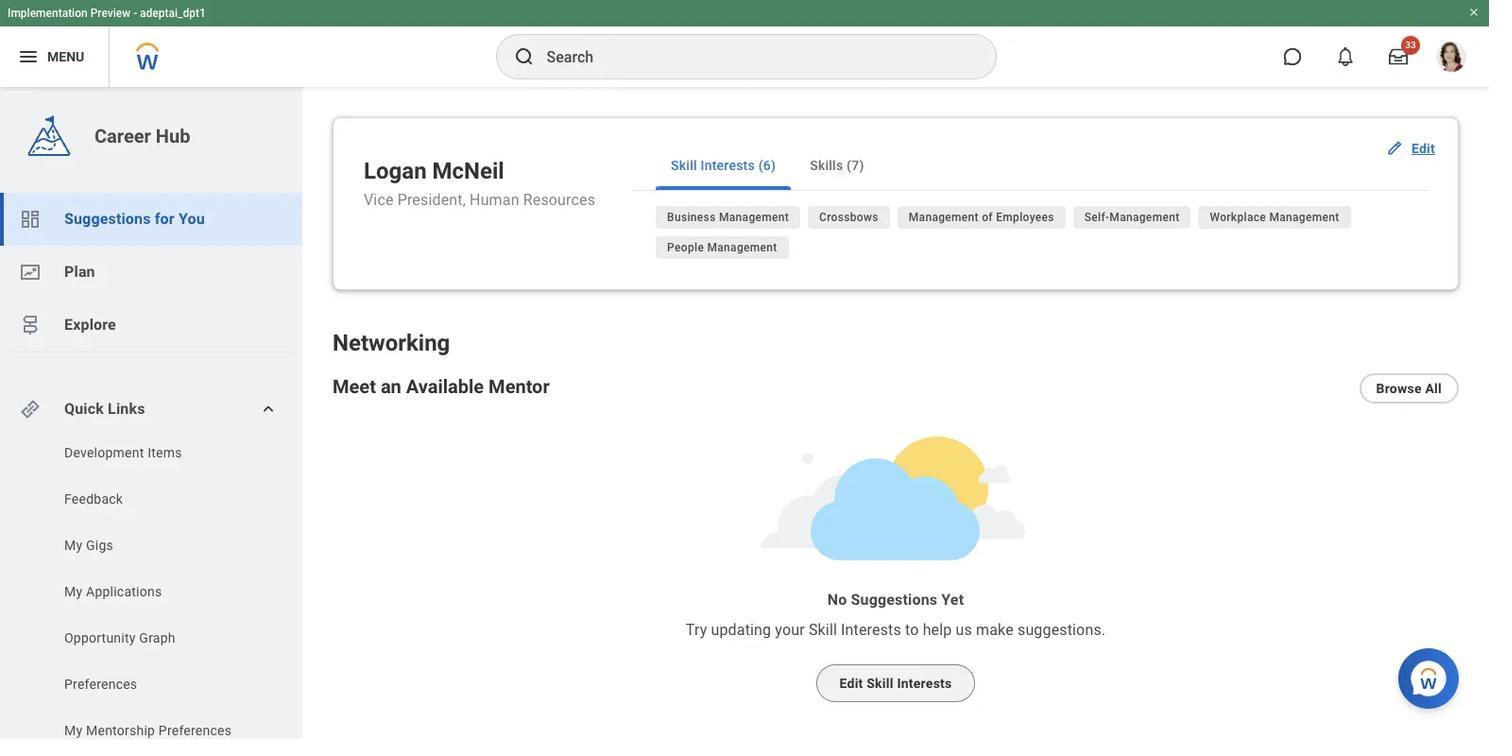 Task type: locate. For each thing, give the bounding box(es) containing it.
suggestions up try updating your skill interests to help us make suggestions.
[[851, 591, 938, 609]]

1 vertical spatial suggestions
[[851, 591, 938, 609]]

2 my from the top
[[64, 584, 83, 599]]

skills (7)
[[810, 158, 865, 173]]

edit right edit image
[[1412, 141, 1436, 156]]

management up the people management
[[719, 211, 790, 224]]

my for my applications
[[64, 584, 83, 599]]

1 vertical spatial preferences
[[159, 723, 232, 738]]

my for my mentorship preferences
[[64, 723, 83, 738]]

suggestions inside "link"
[[64, 210, 151, 228]]

browse all link
[[1360, 373, 1460, 404]]

my inside 'link'
[[64, 723, 83, 738]]

feedback
[[64, 492, 123, 507]]

feedback link
[[62, 490, 257, 509]]

2 horizontal spatial skill
[[867, 676, 894, 691]]

management of employees
[[909, 211, 1055, 224]]

1 vertical spatial interests
[[841, 621, 902, 639]]

interests down no suggestions yet
[[841, 621, 902, 639]]

1 vertical spatial edit
[[840, 676, 864, 691]]

crossbows
[[820, 211, 879, 224]]

interests down to
[[898, 676, 952, 691]]

suggestions
[[64, 210, 151, 228], [851, 591, 938, 609]]

close environment banner image
[[1469, 7, 1480, 18]]

skill up business
[[671, 158, 697, 173]]

preferences down opportunity
[[64, 677, 137, 692]]

edit down try updating your skill interests to help us make suggestions.
[[840, 676, 864, 691]]

timeline milestone image
[[19, 314, 42, 337]]

skill right 'your'
[[809, 621, 838, 639]]

my for my gigs
[[64, 538, 83, 553]]

profile logan mcneil image
[[1437, 42, 1467, 76]]

0 horizontal spatial preferences
[[64, 677, 137, 692]]

preview
[[90, 7, 131, 20]]

2 vertical spatial my
[[64, 723, 83, 738]]

skill
[[671, 158, 697, 173], [809, 621, 838, 639], [867, 676, 894, 691]]

logan
[[364, 158, 427, 184]]

inbox large image
[[1390, 47, 1409, 66]]

people management
[[668, 241, 778, 254]]

management left of
[[909, 211, 979, 224]]

1 horizontal spatial suggestions
[[851, 591, 938, 609]]

opportunity
[[64, 631, 136, 646]]

plan link
[[0, 246, 303, 299]]

0 vertical spatial skill
[[671, 158, 697, 173]]

my left gigs
[[64, 538, 83, 553]]

preferences
[[64, 677, 137, 692], [159, 723, 232, 738]]

browse
[[1377, 381, 1423, 396]]

1 vertical spatial my
[[64, 584, 83, 599]]

my
[[64, 538, 83, 553], [64, 584, 83, 599], [64, 723, 83, 738]]

management left "workplace"
[[1110, 211, 1180, 224]]

2 list from the top
[[0, 443, 303, 739]]

to
[[906, 621, 919, 639]]

employees
[[997, 211, 1055, 224]]

menu button
[[0, 26, 109, 87]]

management for people management
[[708, 241, 778, 254]]

1 horizontal spatial preferences
[[159, 723, 232, 738]]

menu banner
[[0, 0, 1490, 87]]

resources
[[524, 191, 596, 209]]

meet
[[333, 375, 376, 398]]

0 horizontal spatial edit
[[840, 676, 864, 691]]

try updating your skill interests to help us make suggestions.
[[686, 621, 1106, 639]]

2 vertical spatial interests
[[898, 676, 952, 691]]

my mentorship preferences
[[64, 723, 232, 738]]

quick
[[64, 400, 104, 418]]

1 horizontal spatial edit
[[1412, 141, 1436, 156]]

workplace
[[1211, 211, 1267, 224]]

0 horizontal spatial skill
[[671, 158, 697, 173]]

0 vertical spatial suggestions
[[64, 210, 151, 228]]

Search Workday  search field
[[547, 36, 957, 78]]

1 horizontal spatial skill
[[809, 621, 838, 639]]

1 vertical spatial skill
[[809, 621, 838, 639]]

try
[[686, 621, 708, 639]]

vice
[[364, 191, 394, 209]]

interests left (6) at top
[[701, 158, 755, 173]]

opportunity graph link
[[62, 629, 257, 648]]

(6)
[[759, 158, 776, 173]]

for
[[155, 210, 175, 228]]

my down my gigs
[[64, 584, 83, 599]]

items
[[148, 445, 182, 460]]

2 vertical spatial skill
[[867, 676, 894, 691]]

skills (7) button
[[795, 141, 880, 190]]

make
[[977, 621, 1014, 639]]

edit for edit skill interests
[[840, 676, 864, 691]]

suggestions left for
[[64, 210, 151, 228]]

implementation
[[8, 7, 88, 20]]

tab list
[[634, 141, 1428, 191]]

skill interests (6)
[[671, 158, 776, 173]]

1 vertical spatial list
[[0, 443, 303, 739]]

updating
[[711, 621, 772, 639]]

no
[[828, 591, 847, 609]]

business management
[[668, 211, 790, 224]]

1 my from the top
[[64, 538, 83, 553]]

list
[[0, 193, 303, 352], [0, 443, 303, 739]]

management
[[719, 211, 790, 224], [909, 211, 979, 224], [1110, 211, 1180, 224], [1270, 211, 1340, 224], [708, 241, 778, 254]]

0 vertical spatial my
[[64, 538, 83, 553]]

3 my from the top
[[64, 723, 83, 738]]

management down business management
[[708, 241, 778, 254]]

1 list from the top
[[0, 193, 303, 352]]

0 vertical spatial interests
[[701, 158, 755, 173]]

management right "workplace"
[[1270, 211, 1340, 224]]

my gigs
[[64, 538, 113, 553]]

0 horizontal spatial suggestions
[[64, 210, 151, 228]]

career hub
[[95, 125, 190, 147]]

development items
[[64, 445, 182, 460]]

interests
[[701, 158, 755, 173], [841, 621, 902, 639], [898, 676, 952, 691]]

0 vertical spatial edit
[[1412, 141, 1436, 156]]

list containing suggestions for you
[[0, 193, 303, 352]]

edit skill interests button
[[816, 665, 976, 702]]

all
[[1426, 381, 1443, 396]]

0 vertical spatial list
[[0, 193, 303, 352]]

edit image
[[1386, 139, 1405, 158]]

my left mentorship
[[64, 723, 83, 738]]

quick links element
[[19, 390, 287, 428]]

of
[[982, 211, 994, 224]]

preferences down preferences link
[[159, 723, 232, 738]]

development
[[64, 445, 144, 460]]

skill down try updating your skill interests to help us make suggestions.
[[867, 676, 894, 691]]



Task type: vqa. For each thing, say whether or not it's contained in the screenshot.
My Mentorship Preferences 'My'
yes



Task type: describe. For each thing, give the bounding box(es) containing it.
hub
[[156, 125, 190, 147]]

people
[[668, 241, 704, 254]]

networking
[[333, 330, 450, 356]]

an
[[381, 375, 402, 398]]

justify image
[[17, 45, 40, 68]]

skills
[[810, 158, 844, 173]]

notifications large image
[[1337, 47, 1356, 66]]

yet
[[942, 591, 965, 609]]

suggestions.
[[1018, 621, 1106, 639]]

self-
[[1085, 211, 1110, 224]]

your
[[776, 621, 805, 639]]

workplace management
[[1211, 211, 1340, 224]]

dashboard image
[[19, 208, 42, 231]]

management for business management
[[719, 211, 790, 224]]

preferences link
[[62, 675, 257, 694]]

search image
[[513, 45, 536, 68]]

meet an available mentor
[[333, 375, 550, 398]]

0 vertical spatial preferences
[[64, 677, 137, 692]]

skill interests (6) button
[[656, 141, 791, 190]]

-
[[133, 7, 137, 20]]

my gigs link
[[62, 536, 257, 555]]

applications
[[86, 584, 162, 599]]

management for workplace management
[[1270, 211, 1340, 224]]

explore
[[64, 316, 116, 334]]

interests inside button
[[898, 676, 952, 691]]

quick links
[[64, 400, 145, 418]]

onboarding home image
[[19, 261, 42, 284]]

you
[[179, 210, 205, 228]]

suggestions for you
[[64, 210, 205, 228]]

edit for edit
[[1412, 141, 1436, 156]]

interests inside 'button'
[[701, 158, 755, 173]]

edit button
[[1378, 130, 1447, 167]]

suggestions for you link
[[0, 193, 303, 246]]

my applications
[[64, 584, 162, 599]]

skill inside edit skill interests button
[[867, 676, 894, 691]]

33 button
[[1378, 36, 1421, 78]]

mcneil
[[433, 158, 505, 184]]

my mentorship preferences link
[[62, 721, 257, 739]]

adeptai_dpt1
[[140, 7, 206, 20]]

human
[[470, 191, 520, 209]]

mentor
[[489, 375, 550, 398]]

skill inside skill interests (6) 'button'
[[671, 158, 697, 173]]

explore link
[[0, 299, 303, 352]]

edit skill interests
[[840, 676, 952, 691]]

graph
[[139, 631, 176, 646]]

opportunity graph
[[64, 631, 176, 646]]

self-management
[[1085, 211, 1180, 224]]

implementation preview -   adeptai_dpt1
[[8, 7, 206, 20]]

menu
[[47, 49, 84, 64]]

plan
[[64, 263, 95, 281]]

help
[[923, 621, 952, 639]]

list containing development items
[[0, 443, 303, 739]]

logan mcneil vice president, human resources
[[364, 158, 596, 209]]

career
[[95, 125, 151, 147]]

president,
[[398, 191, 466, 209]]

tab list containing skill interests (6)
[[634, 141, 1428, 191]]

preferences inside 'link'
[[159, 723, 232, 738]]

business
[[668, 211, 716, 224]]

management for self-management
[[1110, 211, 1180, 224]]

gigs
[[86, 538, 113, 553]]

available
[[406, 375, 484, 398]]

chevron up small image
[[259, 400, 278, 419]]

links
[[108, 400, 145, 418]]

33
[[1406, 40, 1417, 50]]

development items link
[[62, 443, 257, 462]]

(7)
[[847, 158, 865, 173]]

mentorship
[[86, 723, 155, 738]]

browse all
[[1377, 381, 1443, 396]]

no suggestions yet
[[828, 591, 965, 609]]

link image
[[19, 398, 42, 421]]

my applications link
[[62, 582, 257, 601]]

us
[[956, 621, 973, 639]]



